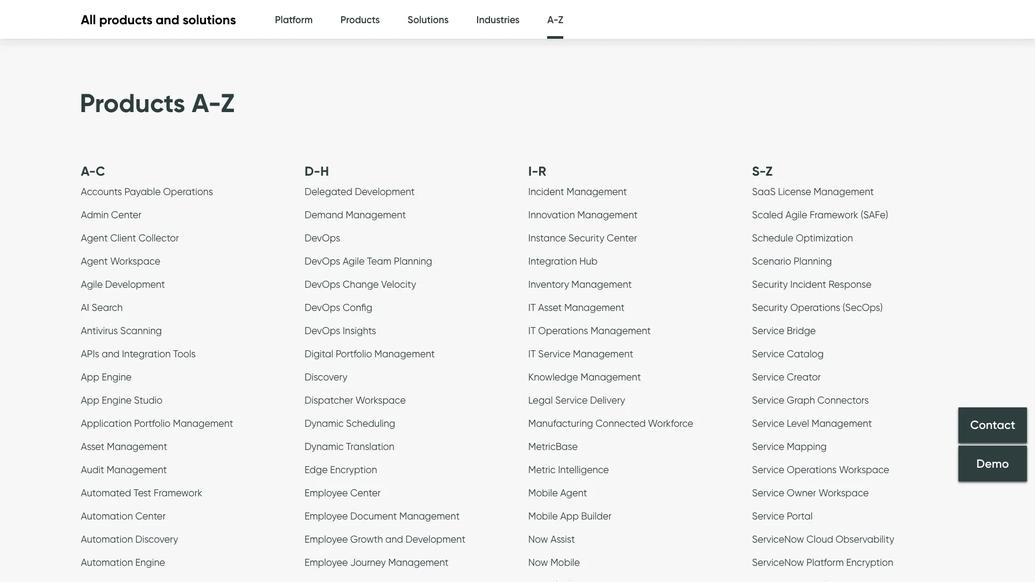 Task type: vqa. For each thing, say whether or not it's contained in the screenshot.
Case Management
no



Task type: locate. For each thing, give the bounding box(es) containing it.
devops down "demand"
[[305, 232, 341, 244]]

0 vertical spatial integration
[[529, 255, 577, 267]]

4 devops from the top
[[305, 302, 341, 314]]

service owner workspace link
[[753, 487, 869, 502]]

portfolio for application
[[134, 418, 171, 430]]

1 vertical spatial portfolio
[[134, 418, 171, 430]]

agile up the devops change velocity
[[343, 255, 365, 267]]

1 vertical spatial development
[[105, 279, 165, 290]]

portfolio for digital
[[336, 348, 372, 360]]

saas license management
[[753, 186, 875, 198]]

discovery
[[305, 371, 348, 383], [135, 534, 178, 546]]

0 vertical spatial products
[[341, 14, 380, 26]]

catalog
[[787, 348, 824, 360]]

2 vertical spatial it
[[529, 348, 536, 360]]

1 vertical spatial agile
[[343, 255, 365, 267]]

operations for it operations management
[[539, 325, 589, 337]]

2 vertical spatial agile
[[81, 279, 103, 290]]

devops config
[[305, 302, 373, 314]]

1 vertical spatial integration
[[122, 348, 171, 360]]

service up service portal
[[753, 487, 785, 499]]

1 vertical spatial agent
[[81, 255, 108, 267]]

0 vertical spatial mobile
[[529, 487, 558, 499]]

1 vertical spatial dynamic
[[305, 441, 344, 453]]

0 horizontal spatial z
[[221, 87, 235, 119]]

z for s-
[[766, 163, 773, 180]]

products a-z
[[80, 87, 235, 119]]

framework right test
[[154, 487, 202, 499]]

instance security center link
[[529, 232, 638, 247]]

app for app engine
[[81, 371, 99, 383]]

products
[[99, 11, 153, 27]]

app engine studio
[[81, 395, 163, 406]]

1 horizontal spatial products
[[341, 14, 380, 26]]

1 horizontal spatial and
[[156, 11, 180, 27]]

automated
[[81, 487, 131, 499]]

0 horizontal spatial incident
[[529, 186, 565, 198]]

integration
[[529, 255, 577, 267], [122, 348, 171, 360]]

dynamic up edge at left bottom
[[305, 441, 344, 453]]

engine for app engine studio
[[102, 395, 132, 406]]

insights
[[343, 325, 376, 337]]

service for service creator
[[753, 371, 785, 383]]

employee down edge at left bottom
[[305, 487, 348, 499]]

dynamic for dynamic scheduling
[[305, 418, 344, 430]]

antivirus
[[81, 325, 118, 337]]

servicenow platform encryption
[[753, 557, 894, 569]]

2 vertical spatial a-
[[81, 163, 96, 180]]

delegated development
[[305, 186, 415, 198]]

automation down the automation center link at the left bottom of page
[[81, 534, 133, 546]]

0 vertical spatial agile
[[786, 209, 808, 221]]

mobile inside 'link'
[[529, 510, 558, 522]]

agent up the agile development
[[81, 255, 108, 267]]

application portfolio management link
[[81, 418, 233, 432]]

asset down inventory
[[539, 302, 562, 314]]

1 vertical spatial engine
[[102, 395, 132, 406]]

app
[[81, 371, 99, 383], [81, 395, 99, 406], [561, 510, 579, 522]]

1 horizontal spatial portfolio
[[336, 348, 372, 360]]

security incident response
[[753, 279, 872, 290]]

engine
[[102, 371, 132, 383], [102, 395, 132, 406], [135, 557, 165, 569]]

0 vertical spatial discovery
[[305, 371, 348, 383]]

0 vertical spatial now
[[529, 534, 548, 546]]

service up service catalog
[[753, 325, 785, 337]]

translation
[[346, 441, 395, 453]]

1 vertical spatial servicenow
[[753, 557, 805, 569]]

scenario planning
[[753, 255, 833, 267]]

1 vertical spatial products
[[80, 87, 185, 119]]

mobile up 'now assist'
[[529, 510, 558, 522]]

hub
[[580, 255, 598, 267]]

knowledge
[[529, 371, 579, 383]]

engine down app engine link
[[102, 395, 132, 406]]

a- for z
[[548, 14, 559, 26]]

employee left journey
[[305, 557, 348, 569]]

operations down it asset management 'link'
[[539, 325, 589, 337]]

1 employee from the top
[[305, 487, 348, 499]]

employee down employee center link at left bottom
[[305, 510, 348, 522]]

3 it from the top
[[529, 348, 536, 360]]

2 horizontal spatial a-
[[548, 14, 559, 26]]

1 vertical spatial z
[[221, 87, 235, 119]]

products
[[341, 14, 380, 26], [80, 87, 185, 119]]

service left mapping
[[753, 441, 785, 453]]

solutions
[[183, 11, 236, 27]]

2 now from the top
[[529, 557, 548, 569]]

incident down r
[[529, 186, 565, 198]]

4 employee from the top
[[305, 557, 348, 569]]

1 vertical spatial framework
[[154, 487, 202, 499]]

service left portal
[[753, 510, 785, 522]]

automated test framework
[[81, 487, 202, 499]]

app up the assist
[[561, 510, 579, 522]]

and down employee document management link
[[386, 534, 403, 546]]

edge encryption
[[305, 464, 377, 476]]

integration hub link
[[529, 255, 598, 270]]

a-c
[[81, 163, 105, 180]]

0 vertical spatial platform
[[275, 14, 313, 26]]

2 vertical spatial agent
[[561, 487, 588, 499]]

r
[[539, 163, 547, 180]]

security for security incident response
[[753, 279, 788, 290]]

engine for app engine
[[102, 371, 132, 383]]

it inside "it service management" link
[[529, 348, 536, 360]]

0 vertical spatial z
[[559, 14, 564, 26]]

automation
[[81, 510, 133, 522], [81, 534, 133, 546], [81, 557, 133, 569]]

planning up security incident response
[[794, 255, 833, 267]]

operations for service operations workspace
[[787, 464, 837, 476]]

agent inside "link"
[[561, 487, 588, 499]]

a-
[[548, 14, 559, 26], [192, 87, 221, 119], [81, 163, 96, 180]]

asset
[[539, 302, 562, 314], [81, 441, 105, 453]]

integration up inventory
[[529, 255, 577, 267]]

2 vertical spatial app
[[561, 510, 579, 522]]

products link
[[341, 0, 380, 39]]

service creator
[[753, 371, 821, 383]]

service inside 'link'
[[556, 395, 588, 406]]

1 vertical spatial encryption
[[847, 557, 894, 569]]

0 vertical spatial engine
[[102, 371, 132, 383]]

3 automation from the top
[[81, 557, 133, 569]]

0 vertical spatial automation
[[81, 510, 133, 522]]

security down innovation management link
[[569, 232, 605, 244]]

mobile app builder
[[529, 510, 612, 522]]

agile down license
[[786, 209, 808, 221]]

schedule optimization
[[753, 232, 854, 244]]

0 horizontal spatial and
[[102, 348, 120, 360]]

center up client
[[111, 209, 142, 221]]

0 vertical spatial portfolio
[[336, 348, 372, 360]]

operations up service owner workspace
[[787, 464, 837, 476]]

agent workspace link
[[81, 255, 160, 270]]

service graph connectors link
[[753, 395, 869, 409]]

0 horizontal spatial a-
[[81, 163, 96, 180]]

portfolio inside digital portfolio management link
[[336, 348, 372, 360]]

it service management
[[529, 348, 634, 360]]

1 vertical spatial it
[[529, 325, 536, 337]]

automation down automated
[[81, 510, 133, 522]]

industries
[[477, 14, 520, 26]]

service for service portal
[[753, 510, 785, 522]]

service for service level management
[[753, 418, 785, 430]]

now for now mobile
[[529, 557, 548, 569]]

portfolio down studio
[[134, 418, 171, 430]]

service left level
[[753, 418, 785, 430]]

0 vertical spatial app
[[81, 371, 99, 383]]

engine down the automation discovery "link" on the bottom of the page
[[135, 557, 165, 569]]

z for a-
[[559, 14, 564, 26]]

scheduling
[[346, 418, 396, 430]]

audit management link
[[81, 464, 167, 479]]

audit
[[81, 464, 104, 476]]

service down knowledge management link at the bottom right
[[556, 395, 588, 406]]

0 vertical spatial agent
[[81, 232, 108, 244]]

employee for employee growth and development
[[305, 534, 348, 546]]

incident up security operations (secops)
[[791, 279, 827, 290]]

0 vertical spatial development
[[355, 186, 415, 198]]

industries link
[[477, 0, 520, 39]]

mobile app builder link
[[529, 510, 612, 525]]

devops
[[305, 232, 341, 244], [305, 255, 341, 267], [305, 279, 341, 290], [305, 302, 341, 314], [305, 325, 341, 337]]

5 devops from the top
[[305, 325, 341, 337]]

agent for agent client collector
[[81, 232, 108, 244]]

service for service operations workspace
[[753, 464, 785, 476]]

2 vertical spatial z
[[766, 163, 773, 180]]

agile
[[786, 209, 808, 221], [343, 255, 365, 267], [81, 279, 103, 290]]

audit management
[[81, 464, 167, 476]]

app engine
[[81, 371, 132, 383]]

0 horizontal spatial encryption
[[330, 464, 377, 476]]

0 vertical spatial asset
[[539, 302, 562, 314]]

employee left growth
[[305, 534, 348, 546]]

service for service graph connectors
[[753, 395, 785, 406]]

dynamic down dispatcher
[[305, 418, 344, 430]]

team
[[367, 255, 392, 267]]

dynamic for dynamic translation
[[305, 441, 344, 453]]

engine up app engine studio
[[102, 371, 132, 383]]

innovation management
[[529, 209, 638, 221]]

service down "service creator" link
[[753, 395, 785, 406]]

payable
[[124, 186, 161, 198]]

1 horizontal spatial framework
[[810, 209, 859, 221]]

center down automated test framework link
[[135, 510, 166, 522]]

framework up optimization
[[810, 209, 859, 221]]

agile up ai
[[81, 279, 103, 290]]

mobile inside "link"
[[529, 487, 558, 499]]

0 horizontal spatial discovery
[[135, 534, 178, 546]]

3 employee from the top
[[305, 534, 348, 546]]

devops insights
[[305, 325, 376, 337]]

incident inside "security incident response" link
[[791, 279, 827, 290]]

1 vertical spatial asset
[[81, 441, 105, 453]]

center for automation center
[[135, 510, 166, 522]]

asset up audit
[[81, 441, 105, 453]]

schedule
[[753, 232, 794, 244]]

security up service bridge
[[753, 302, 788, 314]]

framework
[[810, 209, 859, 221], [154, 487, 202, 499]]

0 horizontal spatial platform
[[275, 14, 313, 26]]

1 automation from the top
[[81, 510, 133, 522]]

service down the service bridge link
[[753, 348, 785, 360]]

agent down admin
[[81, 232, 108, 244]]

and right products
[[156, 11, 180, 27]]

dynamic scheduling
[[305, 418, 396, 430]]

framework for test
[[154, 487, 202, 499]]

schedule optimization link
[[753, 232, 854, 247]]

ai search link
[[81, 302, 123, 316]]

1 planning from the left
[[394, 255, 432, 267]]

0 vertical spatial dynamic
[[305, 418, 344, 430]]

service down service mapping link
[[753, 464, 785, 476]]

0 horizontal spatial framework
[[154, 487, 202, 499]]

service
[[753, 325, 785, 337], [539, 348, 571, 360], [753, 348, 785, 360], [753, 371, 785, 383], [556, 395, 588, 406], [753, 395, 785, 406], [753, 418, 785, 430], [753, 441, 785, 453], [753, 464, 785, 476], [753, 487, 785, 499], [753, 510, 785, 522]]

1 vertical spatial a-
[[192, 87, 221, 119]]

employee for employee document management
[[305, 510, 348, 522]]

0 vertical spatial encryption
[[330, 464, 377, 476]]

portfolio down "insights"
[[336, 348, 372, 360]]

2 vertical spatial and
[[386, 534, 403, 546]]

automation for automation center
[[81, 510, 133, 522]]

studio
[[134, 395, 163, 406]]

devops insights link
[[305, 325, 376, 339]]

2 automation from the top
[[81, 534, 133, 546]]

integration down scanning
[[122, 348, 171, 360]]

asset inside 'link'
[[539, 302, 562, 314]]

0 horizontal spatial portfolio
[[134, 418, 171, 430]]

0 vertical spatial servicenow
[[753, 534, 805, 546]]

1 vertical spatial incident
[[791, 279, 827, 290]]

1 devops from the top
[[305, 232, 341, 244]]

1 vertical spatial security
[[753, 279, 788, 290]]

apis
[[81, 348, 99, 360]]

planning up velocity
[[394, 255, 432, 267]]

mobile down metric
[[529, 487, 558, 499]]

app down app engine link
[[81, 395, 99, 406]]

service up knowledge
[[539, 348, 571, 360]]

1 vertical spatial automation
[[81, 534, 133, 546]]

metric intelligence
[[529, 464, 609, 476]]

automated test framework link
[[81, 487, 202, 502]]

1 vertical spatial discovery
[[135, 534, 178, 546]]

digital portfolio management link
[[305, 348, 435, 363]]

center up document
[[351, 487, 381, 499]]

1 horizontal spatial incident
[[791, 279, 827, 290]]

1 dynamic from the top
[[305, 418, 344, 430]]

0 horizontal spatial products
[[80, 87, 185, 119]]

operations down "security incident response" link
[[791, 302, 841, 314]]

1 horizontal spatial asset
[[539, 302, 562, 314]]

2 employee from the top
[[305, 510, 348, 522]]

automation down the automation discovery "link" on the bottom of the page
[[81, 557, 133, 569]]

automation center link
[[81, 510, 166, 525]]

1 horizontal spatial encryption
[[847, 557, 894, 569]]

app inside 'link'
[[561, 510, 579, 522]]

service down service catalog link
[[753, 371, 785, 383]]

0 horizontal spatial planning
[[394, 255, 432, 267]]

devops up the "digital"
[[305, 325, 341, 337]]

it inside it asset management 'link'
[[529, 302, 536, 314]]

mobile down the assist
[[551, 557, 580, 569]]

devops for devops change velocity
[[305, 279, 341, 290]]

app down apis
[[81, 371, 99, 383]]

now assist
[[529, 534, 575, 546]]

service bridge link
[[753, 325, 816, 339]]

agile for scaled
[[786, 209, 808, 221]]

1 horizontal spatial agile
[[343, 255, 365, 267]]

2 dynamic from the top
[[305, 441, 344, 453]]

automation inside "link"
[[81, 534, 133, 546]]

dynamic
[[305, 418, 344, 430], [305, 441, 344, 453]]

1 vertical spatial mobile
[[529, 510, 558, 522]]

agent
[[81, 232, 108, 244], [81, 255, 108, 267], [561, 487, 588, 499]]

encryption down dynamic translation link
[[330, 464, 377, 476]]

metric intelligence link
[[529, 464, 609, 479]]

1 horizontal spatial platform
[[807, 557, 844, 569]]

1 horizontal spatial integration
[[529, 255, 577, 267]]

1 vertical spatial app
[[81, 395, 99, 406]]

devops up the devops config
[[305, 279, 341, 290]]

2 vertical spatial security
[[753, 302, 788, 314]]

1 vertical spatial and
[[102, 348, 120, 360]]

devops up devops insights
[[305, 302, 341, 314]]

platform
[[275, 14, 313, 26], [807, 557, 844, 569]]

encryption down the "observability"
[[847, 557, 894, 569]]

devops down 'devops' link
[[305, 255, 341, 267]]

now down the now assist link
[[529, 557, 548, 569]]

discovery down the automation center link at the left bottom of page
[[135, 534, 178, 546]]

1 vertical spatial now
[[529, 557, 548, 569]]

now mobile
[[529, 557, 580, 569]]

security down scenario on the top of page
[[753, 279, 788, 290]]

2 horizontal spatial z
[[766, 163, 773, 180]]

0 vertical spatial framework
[[810, 209, 859, 221]]

apis and integration tools link
[[81, 348, 196, 363]]

metric
[[529, 464, 556, 476]]

servicenow for servicenow cloud observability
[[753, 534, 805, 546]]

0 horizontal spatial integration
[[122, 348, 171, 360]]

it operations management link
[[529, 325, 651, 339]]

service creator link
[[753, 371, 821, 386]]

0 vertical spatial it
[[529, 302, 536, 314]]

2 vertical spatial automation
[[81, 557, 133, 569]]

2 horizontal spatial and
[[386, 534, 403, 546]]

scenario planning link
[[753, 255, 833, 270]]

automation inside automation engine link
[[81, 557, 133, 569]]

1 horizontal spatial discovery
[[305, 371, 348, 383]]

2 devops from the top
[[305, 255, 341, 267]]

app engine studio link
[[81, 395, 163, 409]]

agent down metric intelligence 'link'
[[561, 487, 588, 499]]

1 now from the top
[[529, 534, 548, 546]]

0 vertical spatial and
[[156, 11, 180, 27]]

2 vertical spatial engine
[[135, 557, 165, 569]]

2 servicenow from the top
[[753, 557, 805, 569]]

agent for agent workspace
[[81, 255, 108, 267]]

it inside it operations management link
[[529, 325, 536, 337]]

operations for security operations (secops)
[[791, 302, 841, 314]]

0 vertical spatial incident
[[529, 186, 565, 198]]

2 horizontal spatial agile
[[786, 209, 808, 221]]

2 it from the top
[[529, 325, 536, 337]]

and right apis
[[102, 348, 120, 360]]

0 horizontal spatial asset
[[81, 441, 105, 453]]

0 vertical spatial a-
[[548, 14, 559, 26]]

1 it from the top
[[529, 302, 536, 314]]

dispatcher workspace link
[[305, 395, 406, 409]]

portfolio inside application portfolio management link
[[134, 418, 171, 430]]

now assist link
[[529, 534, 575, 548]]

incident inside incident management link
[[529, 186, 565, 198]]

1 servicenow from the top
[[753, 534, 805, 546]]

1 vertical spatial platform
[[807, 557, 844, 569]]

contact
[[971, 418, 1016, 433]]

1 horizontal spatial planning
[[794, 255, 833, 267]]

integration inside "apis and integration tools" link
[[122, 348, 171, 360]]

1 horizontal spatial z
[[559, 14, 564, 26]]

devops for 'devops' link
[[305, 232, 341, 244]]

c
[[96, 163, 105, 180]]

discovery up dispatcher
[[305, 371, 348, 383]]

2 vertical spatial development
[[406, 534, 466, 546]]

asset management link
[[81, 441, 167, 455]]

now left the assist
[[529, 534, 548, 546]]

agent workspace
[[81, 255, 160, 267]]

3 devops from the top
[[305, 279, 341, 290]]

servicenow platform encryption link
[[753, 557, 894, 571]]



Task type: describe. For each thing, give the bounding box(es) containing it.
operations right payable
[[163, 186, 213, 198]]

it asset management link
[[529, 302, 625, 316]]

agile development link
[[81, 279, 165, 293]]

devops for devops agile team planning
[[305, 255, 341, 267]]

employee for employee journey management
[[305, 557, 348, 569]]

admin
[[81, 209, 109, 221]]

employee journey management
[[305, 557, 449, 569]]

response
[[829, 279, 872, 290]]

it service management link
[[529, 348, 634, 363]]

discovery link
[[305, 371, 348, 386]]

a-z link
[[548, 0, 564, 42]]

center for admin center
[[111, 209, 142, 221]]

edge encryption link
[[305, 464, 377, 479]]

products for products
[[341, 14, 380, 26]]

delegated development link
[[305, 186, 415, 200]]

service for service mapping
[[753, 441, 785, 453]]

0 horizontal spatial agile
[[81, 279, 103, 290]]

license
[[779, 186, 812, 198]]

dynamic translation
[[305, 441, 395, 453]]

manufacturing connected workforce link
[[529, 418, 694, 432]]

level
[[787, 418, 810, 430]]

legal
[[529, 395, 553, 406]]

devops for devops insights
[[305, 325, 341, 337]]

i-
[[529, 163, 539, 180]]

service for service catalog
[[753, 348, 785, 360]]

app for app engine studio
[[81, 395, 99, 406]]

service portal
[[753, 510, 813, 522]]

engine for automation engine
[[135, 557, 165, 569]]

velocity
[[381, 279, 416, 290]]

demand management
[[305, 209, 406, 221]]

mobile for mobile agent
[[529, 487, 558, 499]]

security operations (secops) link
[[753, 302, 883, 316]]

1 horizontal spatial a-
[[192, 87, 221, 119]]

edge
[[305, 464, 328, 476]]

manufacturing
[[529, 418, 594, 430]]

mobile for mobile app builder
[[529, 510, 558, 522]]

demand
[[305, 209, 343, 221]]

center for employee center
[[351, 487, 381, 499]]

management inside 'link'
[[565, 302, 625, 314]]

framework for agile
[[810, 209, 859, 221]]

s-z
[[753, 163, 773, 180]]

ai
[[81, 302, 89, 314]]

agile for devops
[[343, 255, 365, 267]]

all products and solutions
[[81, 11, 236, 27]]

service operations workspace link
[[753, 464, 890, 479]]

devops change velocity
[[305, 279, 416, 290]]

it operations management
[[529, 325, 651, 337]]

demo link
[[959, 446, 1028, 482]]

development for agile development
[[105, 279, 165, 290]]

builder
[[582, 510, 612, 522]]

portal
[[787, 510, 813, 522]]

inventory
[[529, 279, 569, 290]]

service bridge
[[753, 325, 816, 337]]

automation for automation engine
[[81, 557, 133, 569]]

digital
[[305, 348, 334, 360]]

and for all products and solutions
[[156, 11, 180, 27]]

it for it asset management
[[529, 302, 536, 314]]

employee center
[[305, 487, 381, 499]]

2 planning from the left
[[794, 255, 833, 267]]

antivirus scanning link
[[81, 325, 162, 339]]

digital portfolio management
[[305, 348, 435, 360]]

metricbase
[[529, 441, 578, 453]]

scaled
[[753, 209, 784, 221]]

it asset management
[[529, 302, 625, 314]]

creator
[[787, 371, 821, 383]]

search
[[92, 302, 123, 314]]

journey
[[351, 557, 386, 569]]

connectors
[[818, 395, 869, 406]]

application portfolio management
[[81, 418, 233, 430]]

dispatcher
[[305, 395, 353, 406]]

workforce
[[649, 418, 694, 430]]

service for service owner workspace
[[753, 487, 785, 499]]

center down innovation management link
[[607, 232, 638, 244]]

a-z
[[548, 14, 564, 26]]

delivery
[[590, 395, 626, 406]]

optimization
[[796, 232, 854, 244]]

it for it operations management
[[529, 325, 536, 337]]

development for delegated development
[[355, 186, 415, 198]]

employee for employee center
[[305, 487, 348, 499]]

instance
[[529, 232, 566, 244]]

employee growth and development
[[305, 534, 466, 546]]

servicenow cloud observability
[[753, 534, 895, 546]]

antivirus scanning
[[81, 325, 162, 337]]

and for employee growth and development
[[386, 534, 403, 546]]

innovation management link
[[529, 209, 638, 223]]

d-
[[305, 163, 321, 180]]

it for it service management
[[529, 348, 536, 360]]

service graph connectors
[[753, 395, 869, 406]]

2 vertical spatial mobile
[[551, 557, 580, 569]]

scaled agile framework (safe) link
[[753, 209, 889, 223]]

demo
[[977, 457, 1010, 471]]

employee center link
[[305, 487, 381, 502]]

automation center
[[81, 510, 166, 522]]

automation for automation discovery
[[81, 534, 133, 546]]

mobile agent link
[[529, 487, 588, 502]]

document
[[351, 510, 397, 522]]

mapping
[[787, 441, 827, 453]]

metricbase link
[[529, 441, 578, 455]]

employee journey management link
[[305, 557, 449, 571]]

devops for devops config
[[305, 302, 341, 314]]

discovery inside the automation discovery "link"
[[135, 534, 178, 546]]

service catalog
[[753, 348, 824, 360]]

growth
[[351, 534, 383, 546]]

now for now assist
[[529, 534, 548, 546]]

all
[[81, 11, 96, 27]]

service for service bridge
[[753, 325, 785, 337]]

inventory management
[[529, 279, 632, 290]]

s-
[[753, 163, 766, 180]]

devops config link
[[305, 302, 373, 316]]

security for security operations (secops)
[[753, 302, 788, 314]]

servicenow for servicenow platform encryption
[[753, 557, 805, 569]]

instance security center
[[529, 232, 638, 244]]

d-h
[[305, 163, 329, 180]]

a- for c
[[81, 163, 96, 180]]

products for products a-z
[[80, 87, 185, 119]]

integration inside integration hub link
[[529, 255, 577, 267]]

admin center link
[[81, 209, 142, 223]]

knowledge management link
[[529, 371, 641, 386]]

dynamic translation link
[[305, 441, 395, 455]]

0 vertical spatial security
[[569, 232, 605, 244]]



